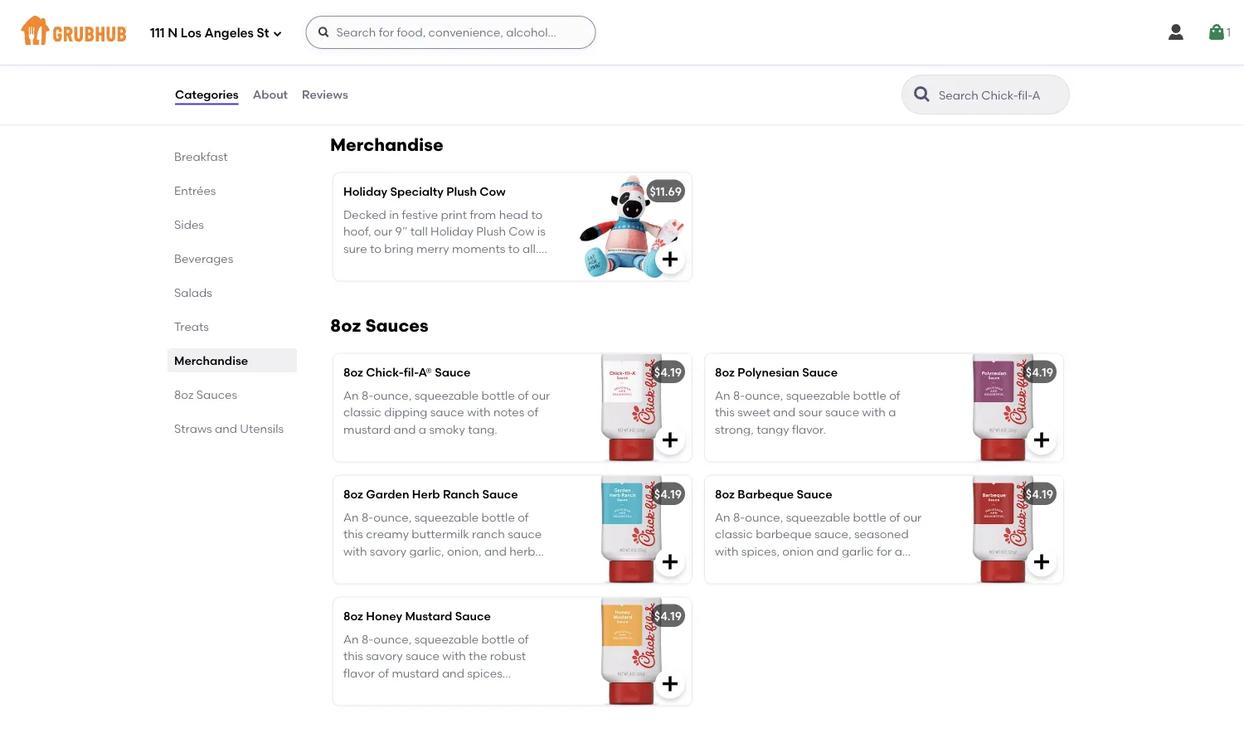 Task type: describe. For each thing, give the bounding box(es) containing it.
of inside an 8-ounce, squeezable bottle of our classic barbeque sauce, seasoned with spices, onion and garlic for a rich and bold flavor.
[[890, 511, 901, 525]]

sour
[[799, 405, 823, 420]]

8oz garden herb ranch sauce image
[[568, 476, 692, 584]]

0 horizontal spatial fil-
[[404, 365, 419, 379]]

angeles
[[204, 26, 254, 41]]

cow
[[480, 184, 506, 198]]

seasoned
[[855, 527, 909, 542]]

111 n los angeles st
[[150, 26, 269, 41]]

and inside an 8-ounce, squeezable bottle of this savory sauce with the robust flavor of mustard and spices combined with the sweetness of honey.
[[442, 666, 465, 680]]

squeezable for sauce
[[415, 389, 479, 403]]

salads tab
[[174, 284, 290, 301]]

specialty
[[390, 184, 444, 198]]

sauce inside an 8-ounce, squeezable bottle of this savory sauce with the robust flavor of mustard and spices combined with the sweetness of honey.
[[406, 649, 440, 663]]

an 8-ounce, squeezable bottle of this creamy buttermilk ranch sauce with savory garlic, onion, and herb flavors.
[[344, 511, 542, 575]]

8oz chick-fil-a® sauce image
[[568, 354, 692, 462]]

straws and utensils
[[174, 422, 284, 436]]

squeezable for with
[[415, 633, 479, 647]]

buttermilk
[[412, 527, 469, 542]]

8oz honey mustard sauce image
[[568, 598, 692, 706]]

and inside an 8-ounce, squeezable bottle of this creamy buttermilk ranch sauce with savory garlic, onion, and herb flavors.
[[484, 544, 507, 558]]

ounce, for barbeque
[[745, 511, 784, 525]]

fil- inside our creamy milkshakes are hand- spun the old-fashioned way each time and feature delicious chick-fil- a icedream® dessert.
[[530, 61, 544, 75]]

an 8-ounce, squeezable bottle of this savory sauce with the robust flavor of mustard and spices combined with the sweetness of honey.
[[344, 633, 529, 714]]

categories
[[175, 87, 239, 102]]

sauce inside an 8-ounce, squeezable bottle of this creamy buttermilk ranch sauce with savory garlic, onion, and herb flavors.
[[508, 527, 542, 542]]

tangy
[[757, 422, 790, 436]]

squeezable for sour
[[786, 389, 851, 403]]

old-
[[395, 44, 417, 58]]

1 horizontal spatial sauces
[[365, 315, 429, 336]]

creamy inside an 8-ounce, squeezable bottle of this creamy buttermilk ranch sauce with savory garlic, onion, and herb flavors.
[[366, 527, 409, 542]]

notes
[[494, 405, 525, 420]]

creamy inside our creamy milkshakes are hand- spun the old-fashioned way each time and feature delicious chick-fil- a icedream® dessert.
[[367, 27, 410, 41]]

sauce up sour
[[802, 365, 838, 379]]

svg image for an 8-ounce, squeezable bottle of our classic dipping sauce with notes of mustard and a smoky tang.
[[660, 430, 680, 450]]

dessert.
[[418, 77, 462, 91]]

8- for garden
[[362, 511, 374, 525]]

an for an 8-ounce, squeezable bottle of our classic barbeque sauce, seasoned with spices, onion and garlic for a rich and bold flavor.
[[715, 511, 731, 525]]

mustard inside an 8-ounce, squeezable bottle of this savory sauce with the robust flavor of mustard and spices combined with the sweetness of honey.
[[392, 666, 439, 680]]

classic for barbeque
[[715, 527, 753, 542]]

entrées tab
[[174, 182, 290, 199]]

our
[[344, 27, 365, 41]]

our for an 8-ounce, squeezable bottle of our classic barbeque sauce, seasoned with spices, onion and garlic for a rich and bold flavor.
[[904, 511, 922, 525]]

8oz barbeque sauce
[[715, 487, 833, 501]]

an 8-ounce, squeezable bottle of our classic barbeque sauce, seasoned with spices, onion and garlic for a rich and bold flavor.
[[715, 511, 922, 575]]

this for sweet
[[715, 405, 735, 420]]

1 vertical spatial chick-
[[366, 365, 404, 379]]

ounce, for buttermilk
[[374, 511, 412, 525]]

svg image inside "1" button
[[1207, 22, 1227, 42]]

ounce, for and
[[745, 389, 784, 403]]

ounce, for sauce
[[374, 633, 412, 647]]

flavor. inside an 8-ounce, squeezable bottle of our classic barbeque sauce, seasoned with spices, onion and garlic for a rich and bold flavor.
[[792, 561, 826, 575]]

strong,
[[715, 422, 754, 436]]

holiday specialty plush cow
[[344, 184, 506, 198]]

8- for barbeque
[[733, 511, 745, 525]]

8oz polynesian sauce image
[[939, 354, 1064, 462]]

garden
[[366, 487, 409, 501]]

a inside an 8-ounce, squeezable bottle of our classic barbeque sauce, seasoned with spices, onion and garlic for a rich and bold flavor.
[[895, 544, 903, 558]]

and inside our creamy milkshakes are hand- spun the old-fashioned way each time and feature delicious chick-fil- a icedream® dessert.
[[372, 61, 394, 75]]

sauce right "ranch"
[[482, 487, 518, 501]]

svg image for our creamy milkshakes are hand- spun the old-fashioned way each time and feature delicious chick-fil- a icedream® dessert.
[[660, 69, 680, 88]]

vanilla
[[344, 3, 382, 17]]

$11.69
[[650, 184, 682, 198]]

bottle for 8oz polynesian sauce
[[853, 389, 887, 403]]

milkshakes
[[413, 27, 473, 41]]

squeezable for ranch
[[415, 511, 479, 525]]

plush
[[447, 184, 477, 198]]

each
[[501, 44, 530, 58]]

way
[[476, 44, 499, 58]]

8oz for 8oz honey mustard sauce
[[344, 609, 363, 623]]

1 horizontal spatial 8oz sauces
[[330, 315, 429, 336]]

bottle for 8oz honey mustard sauce
[[482, 633, 515, 647]]

about
[[253, 87, 288, 102]]

ounce, for dipping
[[374, 389, 412, 403]]

sauce right "mustard"
[[455, 609, 491, 623]]

rich
[[715, 561, 736, 575]]

ranch
[[472, 527, 505, 542]]

st
[[257, 26, 269, 41]]

an 8-ounce, squeezable bottle of our classic dipping sauce with notes of mustard and a smoky tang.
[[344, 389, 550, 436]]

and down spices,
[[739, 561, 762, 575]]

sauce inside an 8-ounce, squeezable bottle of our classic dipping sauce with notes of mustard and a smoky tang.
[[430, 405, 464, 420]]

8oz for 8oz polynesian sauce
[[715, 365, 735, 379]]

milkshake
[[385, 3, 442, 17]]

8oz for 8oz garden herb ranch sauce
[[344, 487, 363, 501]]

sauce,
[[815, 527, 852, 542]]

spices
[[467, 666, 503, 680]]

with up sweetness
[[443, 649, 466, 663]]

of inside an 8-ounce, squeezable bottle of this creamy buttermilk ranch sauce with savory garlic, onion, and herb flavors.
[[518, 511, 529, 525]]

this for savory
[[344, 649, 363, 663]]

sides
[[174, 217, 204, 232]]

garlic
[[842, 544, 874, 558]]

svg image for an 8-ounce, squeezable bottle of our classic barbeque sauce, seasoned with spices, onion and garlic for a rich and bold flavor.
[[1032, 552, 1052, 572]]

vanilla milkshake image
[[568, 0, 692, 100]]

los
[[181, 26, 202, 41]]

8oz up 8oz chick-fil-a® sauce
[[330, 315, 361, 336]]

time
[[344, 61, 369, 75]]

holiday
[[344, 184, 388, 198]]

an for an 8-ounce, squeezable bottle of this savory sauce with the robust flavor of mustard and spices combined with the sweetness of honey.
[[344, 633, 359, 647]]

Search Chick-fil-A search field
[[938, 87, 1065, 103]]

honey.
[[344, 700, 380, 714]]

ranch
[[443, 487, 480, 501]]

dipping
[[384, 405, 428, 420]]

straws
[[174, 422, 212, 436]]

0 vertical spatial merchandise
[[330, 134, 444, 155]]

111
[[150, 26, 165, 41]]

and inside an 8-ounce, squeezable bottle of this sweet and sour sauce with a strong, tangy flavor.
[[774, 405, 796, 420]]

sauces inside tab
[[196, 388, 237, 402]]

flavor. inside an 8-ounce, squeezable bottle of this sweet and sour sauce with a strong, tangy flavor.
[[792, 422, 826, 436]]

svg image for an 8-ounce, squeezable bottle of this savory sauce with the robust flavor of mustard and spices combined with the sweetness of honey.
[[660, 674, 680, 694]]

merchandise tab
[[174, 352, 290, 369]]

squeezable for sauce,
[[786, 511, 851, 525]]

hand-
[[498, 27, 532, 41]]

bottle for 8oz chick-fil-a® sauce
[[482, 389, 515, 403]]

polynesian
[[738, 365, 800, 379]]

feature
[[397, 61, 438, 75]]

8oz for 8oz barbeque sauce
[[715, 487, 735, 501]]

the inside our creamy milkshakes are hand- spun the old-fashioned way each time and feature delicious chick-fil- a icedream® dessert.
[[374, 44, 392, 58]]

icedream®
[[355, 77, 415, 91]]

savory inside an 8-ounce, squeezable bottle of this savory sauce with the robust flavor of mustard and spices combined with the sweetness of honey.
[[366, 649, 403, 663]]

reviews
[[302, 87, 348, 102]]

entrées
[[174, 183, 216, 197]]

spices,
[[742, 544, 780, 558]]

reviews button
[[301, 65, 349, 124]]

are
[[476, 27, 495, 41]]



Task type: vqa. For each thing, say whether or not it's contained in the screenshot.
Reviews
yes



Task type: locate. For each thing, give the bounding box(es) containing it.
8oz inside tab
[[174, 388, 194, 402]]

savory
[[370, 544, 407, 558], [366, 649, 403, 663]]

$4.19 for an 8-ounce, squeezable bottle of our classic dipping sauce with notes of mustard and a smoky tang.
[[655, 365, 682, 379]]

1 vertical spatial mustard
[[392, 666, 439, 680]]

8- for honey
[[362, 633, 374, 647]]

a
[[344, 77, 352, 91]]

svg image
[[1167, 22, 1187, 42], [317, 26, 331, 39], [660, 69, 680, 88], [660, 430, 680, 450], [660, 552, 680, 572], [1032, 552, 1052, 572], [660, 674, 680, 694]]

8oz honey mustard sauce
[[344, 609, 491, 623]]

bottle inside an 8-ounce, squeezable bottle of our classic barbeque sauce, seasoned with spices, onion and garlic for a rich and bold flavor.
[[853, 511, 887, 525]]

herb
[[412, 487, 440, 501]]

sweet
[[738, 405, 771, 420]]

8oz garden herb ranch sauce
[[344, 487, 518, 501]]

this inside an 8-ounce, squeezable bottle of this creamy buttermilk ranch sauce with savory garlic, onion, and herb flavors.
[[344, 527, 363, 542]]

Search for food, convenience, alcohol... search field
[[306, 16, 596, 49]]

8- inside an 8-ounce, squeezable bottle of our classic barbeque sauce, seasoned with spices, onion and garlic for a rich and bold flavor.
[[733, 511, 745, 525]]

a inside an 8-ounce, squeezable bottle of this sweet and sour sauce with a strong, tangy flavor.
[[889, 405, 897, 420]]

ounce, down garden
[[374, 511, 412, 525]]

with inside an 8-ounce, squeezable bottle of this creamy buttermilk ranch sauce with savory garlic, onion, and herb flavors.
[[344, 544, 367, 558]]

barbeque
[[756, 527, 812, 542]]

merchandise inside merchandise tab
[[174, 353, 248, 368]]

sauce right sour
[[826, 405, 860, 420]]

2 vertical spatial this
[[344, 649, 363, 663]]

1 vertical spatial sauces
[[196, 388, 237, 402]]

0 horizontal spatial chick-
[[366, 365, 404, 379]]

beverages tab
[[174, 250, 290, 267]]

with right sour
[[862, 405, 886, 420]]

8oz sauces
[[330, 315, 429, 336], [174, 388, 237, 402]]

classic up spices,
[[715, 527, 753, 542]]

flavors.
[[344, 561, 384, 575]]

mustard
[[344, 422, 391, 436], [392, 666, 439, 680]]

and down ranch
[[484, 544, 507, 558]]

squeezable inside an 8-ounce, squeezable bottle of this sweet and sour sauce with a strong, tangy flavor.
[[786, 389, 851, 403]]

and down the dipping
[[394, 422, 416, 436]]

1 vertical spatial classic
[[715, 527, 753, 542]]

straws and utensils tab
[[174, 420, 290, 437]]

1 vertical spatial the
[[469, 649, 487, 663]]

8oz up straws
[[174, 388, 194, 402]]

8oz left a®
[[344, 365, 363, 379]]

this up flavors.
[[344, 527, 363, 542]]

ounce, inside an 8-ounce, squeezable bottle of our classic dipping sauce with notes of mustard and a smoky tang.
[[374, 389, 412, 403]]

the left sweetness
[[430, 683, 449, 697]]

squeezable inside an 8-ounce, squeezable bottle of our classic barbeque sauce, seasoned with spices, onion and garlic for a rich and bold flavor.
[[786, 511, 851, 525]]

with inside an 8-ounce, squeezable bottle of this sweet and sour sauce with a strong, tangy flavor.
[[862, 405, 886, 420]]

an for an 8-ounce, squeezable bottle of our classic dipping sauce with notes of mustard and a smoky tang.
[[344, 389, 359, 403]]

0 vertical spatial our
[[532, 389, 550, 403]]

1 vertical spatial creamy
[[366, 527, 409, 542]]

savory up flavor on the bottom left of page
[[366, 649, 403, 663]]

0 vertical spatial mustard
[[344, 422, 391, 436]]

beverages
[[174, 251, 233, 266]]

savory up flavors.
[[370, 544, 407, 558]]

8- inside an 8-ounce, squeezable bottle of this creamy buttermilk ranch sauce with savory garlic, onion, and herb flavors.
[[362, 511, 374, 525]]

0 vertical spatial a
[[889, 405, 897, 420]]

8oz sauces tab
[[174, 386, 290, 403]]

of
[[518, 389, 529, 403], [890, 389, 901, 403], [527, 405, 539, 420], [518, 511, 529, 525], [890, 511, 901, 525], [518, 633, 529, 647], [378, 666, 389, 680], [512, 683, 523, 697]]

chick-
[[493, 61, 530, 75], [366, 365, 404, 379]]

0 vertical spatial chick-
[[493, 61, 530, 75]]

bottle
[[482, 389, 515, 403], [853, 389, 887, 403], [482, 511, 515, 525], [853, 511, 887, 525], [482, 633, 515, 647]]

bottle inside an 8-ounce, squeezable bottle of this creamy buttermilk ranch sauce with savory garlic, onion, and herb flavors.
[[482, 511, 515, 525]]

8- inside an 8-ounce, squeezable bottle of this savory sauce with the robust flavor of mustard and spices combined with the sweetness of honey.
[[362, 633, 374, 647]]

and
[[372, 61, 394, 75], [774, 405, 796, 420], [215, 422, 237, 436], [394, 422, 416, 436], [484, 544, 507, 558], [817, 544, 839, 558], [739, 561, 762, 575], [442, 666, 465, 680]]

8oz sauces up 8oz chick-fil-a® sauce
[[330, 315, 429, 336]]

$4.19 for an 8-ounce, squeezable bottle of this sweet and sour sauce with a strong, tangy flavor.
[[1026, 365, 1054, 379]]

with up flavors.
[[344, 544, 367, 558]]

fil- up the dipping
[[404, 365, 419, 379]]

squeezable inside an 8-ounce, squeezable bottle of this savory sauce with the robust flavor of mustard and spices combined with the sweetness of honey.
[[415, 633, 479, 647]]

fashioned
[[417, 44, 473, 58]]

ounce, inside an 8-ounce, squeezable bottle of our classic barbeque sauce, seasoned with spices, onion and garlic for a rich and bold flavor.
[[745, 511, 784, 525]]

0 horizontal spatial sauces
[[196, 388, 237, 402]]

0 horizontal spatial 8oz sauces
[[174, 388, 237, 402]]

the
[[374, 44, 392, 58], [469, 649, 487, 663], [430, 683, 449, 697]]

our
[[532, 389, 550, 403], [904, 511, 922, 525]]

and inside tab
[[215, 422, 237, 436]]

chick- left a®
[[366, 365, 404, 379]]

for
[[877, 544, 892, 558]]

of inside an 8-ounce, squeezable bottle of this sweet and sour sauce with a strong, tangy flavor.
[[890, 389, 901, 403]]

tang.
[[468, 422, 498, 436]]

flavor
[[344, 666, 375, 680]]

8oz chick-fil-a® sauce
[[344, 365, 471, 379]]

1 horizontal spatial fil-
[[530, 61, 544, 75]]

an inside an 8-ounce, squeezable bottle of this creamy buttermilk ranch sauce with savory garlic, onion, and herb flavors.
[[344, 511, 359, 525]]

8- for polynesian
[[733, 389, 745, 403]]

8oz left garden
[[344, 487, 363, 501]]

sauce right a®
[[435, 365, 471, 379]]

with right combined
[[404, 683, 427, 697]]

a®
[[419, 365, 432, 379]]

ounce, inside an 8-ounce, squeezable bottle of this savory sauce with the robust flavor of mustard and spices combined with the sweetness of honey.
[[374, 633, 412, 647]]

0 horizontal spatial our
[[532, 389, 550, 403]]

squeezable down a®
[[415, 389, 479, 403]]

8oz left polynesian
[[715, 365, 735, 379]]

and left spices at the bottom left of the page
[[442, 666, 465, 680]]

ounce, down barbeque
[[745, 511, 784, 525]]

chick- down each
[[493, 61, 530, 75]]

squeezable up buttermilk
[[415, 511, 479, 525]]

search icon image
[[913, 85, 933, 105]]

ounce, up the dipping
[[374, 389, 412, 403]]

1 horizontal spatial classic
[[715, 527, 753, 542]]

8- down garden
[[362, 511, 374, 525]]

with inside an 8-ounce, squeezable bottle of our classic dipping sauce with notes of mustard and a smoky tang.
[[467, 405, 491, 420]]

with
[[467, 405, 491, 420], [862, 405, 886, 420], [344, 544, 367, 558], [715, 544, 739, 558], [443, 649, 466, 663], [404, 683, 427, 697]]

0 horizontal spatial mustard
[[344, 422, 391, 436]]

this up strong,
[[715, 405, 735, 420]]

an inside an 8-ounce, squeezable bottle of this savory sauce with the robust flavor of mustard and spices combined with the sweetness of honey.
[[344, 633, 359, 647]]

8oz sauces inside tab
[[174, 388, 237, 402]]

$4.19 for an 8-ounce, squeezable bottle of this savory sauce with the robust flavor of mustard and spices combined with the sweetness of honey.
[[655, 609, 682, 623]]

with up tang.
[[467, 405, 491, 420]]

with up 'rich' in the bottom of the page
[[715, 544, 739, 558]]

8- up sweet
[[733, 389, 745, 403]]

0 vertical spatial savory
[[370, 544, 407, 558]]

squeezable inside an 8-ounce, squeezable bottle of this creamy buttermilk ranch sauce with savory garlic, onion, and herb flavors.
[[415, 511, 479, 525]]

an up 'rich' in the bottom of the page
[[715, 511, 731, 525]]

delicious
[[441, 61, 490, 75]]

0 vertical spatial this
[[715, 405, 735, 420]]

sauce down the 8oz honey mustard sauce
[[406, 649, 440, 663]]

an inside an 8-ounce, squeezable bottle of our classic dipping sauce with notes of mustard and a smoky tang.
[[344, 389, 359, 403]]

our inside an 8-ounce, squeezable bottle of our classic dipping sauce with notes of mustard and a smoky tang.
[[532, 389, 550, 403]]

$4.19 for an 8-ounce, squeezable bottle of this creamy buttermilk ranch sauce with savory garlic, onion, and herb flavors.
[[655, 487, 682, 501]]

squeezable
[[415, 389, 479, 403], [786, 389, 851, 403], [415, 511, 479, 525], [786, 511, 851, 525], [415, 633, 479, 647]]

combined
[[344, 683, 401, 697]]

0 vertical spatial 8oz sauces
[[330, 315, 429, 336]]

8oz polynesian sauce
[[715, 365, 838, 379]]

svg image for an 8-ounce, squeezable bottle of this creamy buttermilk ranch sauce with savory garlic, onion, and herb flavors.
[[660, 552, 680, 572]]

0 horizontal spatial classic
[[344, 405, 382, 420]]

ounce, inside an 8-ounce, squeezable bottle of this sweet and sour sauce with a strong, tangy flavor.
[[745, 389, 784, 403]]

fil-
[[530, 61, 544, 75], [404, 365, 419, 379]]

0 vertical spatial sauces
[[365, 315, 429, 336]]

mustard
[[405, 609, 453, 623]]

0 vertical spatial classic
[[344, 405, 382, 420]]

1 vertical spatial savory
[[366, 649, 403, 663]]

ounce,
[[374, 389, 412, 403], [745, 389, 784, 403], [374, 511, 412, 525], [745, 511, 784, 525], [374, 633, 412, 647]]

1 vertical spatial merchandise
[[174, 353, 248, 368]]

classic
[[344, 405, 382, 420], [715, 527, 753, 542]]

1 horizontal spatial mustard
[[392, 666, 439, 680]]

an inside an 8-ounce, squeezable bottle of our classic barbeque sauce, seasoned with spices, onion and garlic for a rich and bold flavor.
[[715, 511, 731, 525]]

ounce, down "honey"
[[374, 633, 412, 647]]

1 horizontal spatial chick-
[[493, 61, 530, 75]]

chick- inside our creamy milkshakes are hand- spun the old-fashioned way each time and feature delicious chick-fil- a icedream® dessert.
[[493, 61, 530, 75]]

8oz
[[330, 315, 361, 336], [344, 365, 363, 379], [715, 365, 735, 379], [174, 388, 194, 402], [344, 487, 363, 501], [715, 487, 735, 501], [344, 609, 363, 623]]

squeezable up sauce,
[[786, 511, 851, 525]]

mustard up combined
[[392, 666, 439, 680]]

8oz sauces up straws
[[174, 388, 237, 402]]

a right the for
[[895, 544, 903, 558]]

this for creamy
[[344, 527, 363, 542]]

and up tangy
[[774, 405, 796, 420]]

an for an 8-ounce, squeezable bottle of this creamy buttermilk ranch sauce with savory garlic, onion, and herb flavors.
[[344, 511, 359, 525]]

0 vertical spatial creamy
[[367, 27, 410, 41]]

1 vertical spatial flavor.
[[792, 561, 826, 575]]

breakfast tab
[[174, 148, 290, 165]]

1 vertical spatial 8oz sauces
[[174, 388, 237, 402]]

2 vertical spatial the
[[430, 683, 449, 697]]

sauces up straws and utensils
[[196, 388, 237, 402]]

8- down "honey"
[[362, 633, 374, 647]]

categories button
[[174, 65, 240, 124]]

8oz left "honey"
[[344, 609, 363, 623]]

squeezable down "mustard"
[[415, 633, 479, 647]]

holiday specialty plush cow image
[[568, 173, 692, 281]]

creamy down garden
[[366, 527, 409, 542]]

svg image
[[1207, 22, 1227, 42], [273, 29, 283, 39], [660, 249, 680, 269], [1032, 430, 1052, 450]]

and down sauce,
[[817, 544, 839, 558]]

breakfast
[[174, 149, 228, 163]]

sauce
[[430, 405, 464, 420], [826, 405, 860, 420], [508, 527, 542, 542], [406, 649, 440, 663]]

8- inside an 8-ounce, squeezable bottle of our classic dipping sauce with notes of mustard and a smoky tang.
[[362, 389, 374, 403]]

bottle inside an 8-ounce, squeezable bottle of this sweet and sour sauce with a strong, tangy flavor.
[[853, 389, 887, 403]]

1 horizontal spatial the
[[430, 683, 449, 697]]

sauce up smoky
[[430, 405, 464, 420]]

8- down 8oz chick-fil-a® sauce
[[362, 389, 374, 403]]

sauce up sauce,
[[797, 487, 833, 501]]

savory inside an 8-ounce, squeezable bottle of this creamy buttermilk ranch sauce with savory garlic, onion, and herb flavors.
[[370, 544, 407, 558]]

onion
[[783, 544, 814, 558]]

an inside an 8-ounce, squeezable bottle of this sweet and sour sauce with a strong, tangy flavor.
[[715, 389, 731, 403]]

classic inside an 8-ounce, squeezable bottle of our classic dipping sauce with notes of mustard and a smoky tang.
[[344, 405, 382, 420]]

merchandise up holiday
[[330, 134, 444, 155]]

a down the dipping
[[419, 422, 427, 436]]

squeezable up sour
[[786, 389, 851, 403]]

an 8-ounce, squeezable bottle of this sweet and sour sauce with a strong, tangy flavor.
[[715, 389, 901, 436]]

0 horizontal spatial merchandise
[[174, 353, 248, 368]]

bottle for 8oz barbeque sauce
[[853, 511, 887, 525]]

an for an 8-ounce, squeezable bottle of this sweet and sour sauce with a strong, tangy flavor.
[[715, 389, 731, 403]]

utensils
[[240, 422, 284, 436]]

honey
[[366, 609, 402, 623]]

mustard down the dipping
[[344, 422, 391, 436]]

an up flavor on the bottom left of page
[[344, 633, 359, 647]]

creamy down vanilla milkshake
[[367, 27, 410, 41]]

8oz barbeque sauce image
[[939, 476, 1064, 584]]

1
[[1227, 25, 1231, 39]]

onion,
[[447, 544, 482, 558]]

8- down barbeque
[[733, 511, 745, 525]]

merchandise down treats
[[174, 353, 248, 368]]

treats
[[174, 319, 209, 334]]

a right sour
[[889, 405, 897, 420]]

our for an 8-ounce, squeezable bottle of our classic dipping sauce with notes of mustard and a smoky tang.
[[532, 389, 550, 403]]

$4.19 for an 8-ounce, squeezable bottle of our classic barbeque sauce, seasoned with spices, onion and garlic for a rich and bold flavor.
[[1026, 487, 1054, 501]]

2 horizontal spatial the
[[469, 649, 487, 663]]

treats tab
[[174, 318, 290, 335]]

this up flavor on the bottom left of page
[[344, 649, 363, 663]]

sauce
[[435, 365, 471, 379], [802, 365, 838, 379], [482, 487, 518, 501], [797, 487, 833, 501], [455, 609, 491, 623]]

8oz for 8oz chick-fil-a® sauce
[[344, 365, 363, 379]]

our inside an 8-ounce, squeezable bottle of our classic barbeque sauce, seasoned with spices, onion and garlic for a rich and bold flavor.
[[904, 511, 922, 525]]

merchandise
[[330, 134, 444, 155], [174, 353, 248, 368]]

barbeque
[[738, 487, 794, 501]]

1 vertical spatial fil-
[[404, 365, 419, 379]]

an up strong,
[[715, 389, 731, 403]]

classic inside an 8-ounce, squeezable bottle of our classic barbeque sauce, seasoned with spices, onion and garlic for a rich and bold flavor.
[[715, 527, 753, 542]]

$4.19
[[655, 365, 682, 379], [1026, 365, 1054, 379], [655, 487, 682, 501], [1026, 487, 1054, 501], [655, 609, 682, 623]]

garlic,
[[409, 544, 444, 558]]

spun
[[344, 44, 371, 58]]

creamy
[[367, 27, 410, 41], [366, 527, 409, 542]]

8oz left barbeque
[[715, 487, 735, 501]]

a inside an 8-ounce, squeezable bottle of our classic dipping sauce with notes of mustard and a smoky tang.
[[419, 422, 427, 436]]

sauce up herb
[[508, 527, 542, 542]]

squeezable inside an 8-ounce, squeezable bottle of our classic dipping sauce with notes of mustard and a smoky tang.
[[415, 389, 479, 403]]

bold
[[764, 561, 790, 575]]

0 vertical spatial the
[[374, 44, 392, 58]]

bottle inside an 8-ounce, squeezable bottle of our classic dipping sauce with notes of mustard and a smoky tang.
[[482, 389, 515, 403]]

flavor. down the onion
[[792, 561, 826, 575]]

this
[[715, 405, 735, 420], [344, 527, 363, 542], [344, 649, 363, 663]]

robust
[[490, 649, 526, 663]]

the left old-
[[374, 44, 392, 58]]

classic for dipping
[[344, 405, 382, 420]]

8- for chick-
[[362, 389, 374, 403]]

an up flavors.
[[344, 511, 359, 525]]

sauce inside an 8-ounce, squeezable bottle of this sweet and sour sauce with a strong, tangy flavor.
[[826, 405, 860, 420]]

an
[[344, 389, 359, 403], [715, 389, 731, 403], [344, 511, 359, 525], [715, 511, 731, 525], [344, 633, 359, 647]]

flavor.
[[792, 422, 826, 436], [792, 561, 826, 575]]

vanilla milkshake
[[344, 3, 442, 17]]

0 horizontal spatial the
[[374, 44, 392, 58]]

flavor. down sour
[[792, 422, 826, 436]]

1 vertical spatial our
[[904, 511, 922, 525]]

classic left the dipping
[[344, 405, 382, 420]]

smoky
[[429, 422, 465, 436]]

1 horizontal spatial merchandise
[[330, 134, 444, 155]]

ounce, inside an 8-ounce, squeezable bottle of this creamy buttermilk ranch sauce with savory garlic, onion, and herb flavors.
[[374, 511, 412, 525]]

0 vertical spatial flavor.
[[792, 422, 826, 436]]

2 vertical spatial a
[[895, 544, 903, 558]]

and up "icedream®"
[[372, 61, 394, 75]]

the up spices at the bottom left of the page
[[469, 649, 487, 663]]

0 vertical spatial fil-
[[530, 61, 544, 75]]

1 horizontal spatial our
[[904, 511, 922, 525]]

herb
[[510, 544, 536, 558]]

8- inside an 8-ounce, squeezable bottle of this sweet and sour sauce with a strong, tangy flavor.
[[733, 389, 745, 403]]

1 button
[[1207, 17, 1231, 47]]

bottle for 8oz garden herb ranch sauce
[[482, 511, 515, 525]]

sweetness
[[451, 683, 509, 697]]

an down 8oz chick-fil-a® sauce
[[344, 389, 359, 403]]

our creamy milkshakes are hand- spun the old-fashioned way each time and feature delicious chick-fil- a icedream® dessert.
[[344, 27, 544, 91]]

bottle inside an 8-ounce, squeezable bottle of this savory sauce with the robust flavor of mustard and spices combined with the sweetness of honey.
[[482, 633, 515, 647]]

main navigation navigation
[[0, 0, 1245, 65]]

about button
[[252, 65, 289, 124]]

ounce, up sweet
[[745, 389, 784, 403]]

1 vertical spatial this
[[344, 527, 363, 542]]

and inside an 8-ounce, squeezable bottle of our classic dipping sauce with notes of mustard and a smoky tang.
[[394, 422, 416, 436]]

with inside an 8-ounce, squeezable bottle of our classic barbeque sauce, seasoned with spices, onion and garlic for a rich and bold flavor.
[[715, 544, 739, 558]]

and right straws
[[215, 422, 237, 436]]

1 vertical spatial a
[[419, 422, 427, 436]]

salads
[[174, 285, 212, 300]]

this inside an 8-ounce, squeezable bottle of this sweet and sour sauce with a strong, tangy flavor.
[[715, 405, 735, 420]]

sauces up 8oz chick-fil-a® sauce
[[365, 315, 429, 336]]

sides tab
[[174, 216, 290, 233]]

this inside an 8-ounce, squeezable bottle of this savory sauce with the robust flavor of mustard and spices combined with the sweetness of honey.
[[344, 649, 363, 663]]

fil- down each
[[530, 61, 544, 75]]

n
[[168, 26, 178, 41]]

mustard inside an 8-ounce, squeezable bottle of our classic dipping sauce with notes of mustard and a smoky tang.
[[344, 422, 391, 436]]

8-
[[362, 389, 374, 403], [733, 389, 745, 403], [362, 511, 374, 525], [733, 511, 745, 525], [362, 633, 374, 647]]



